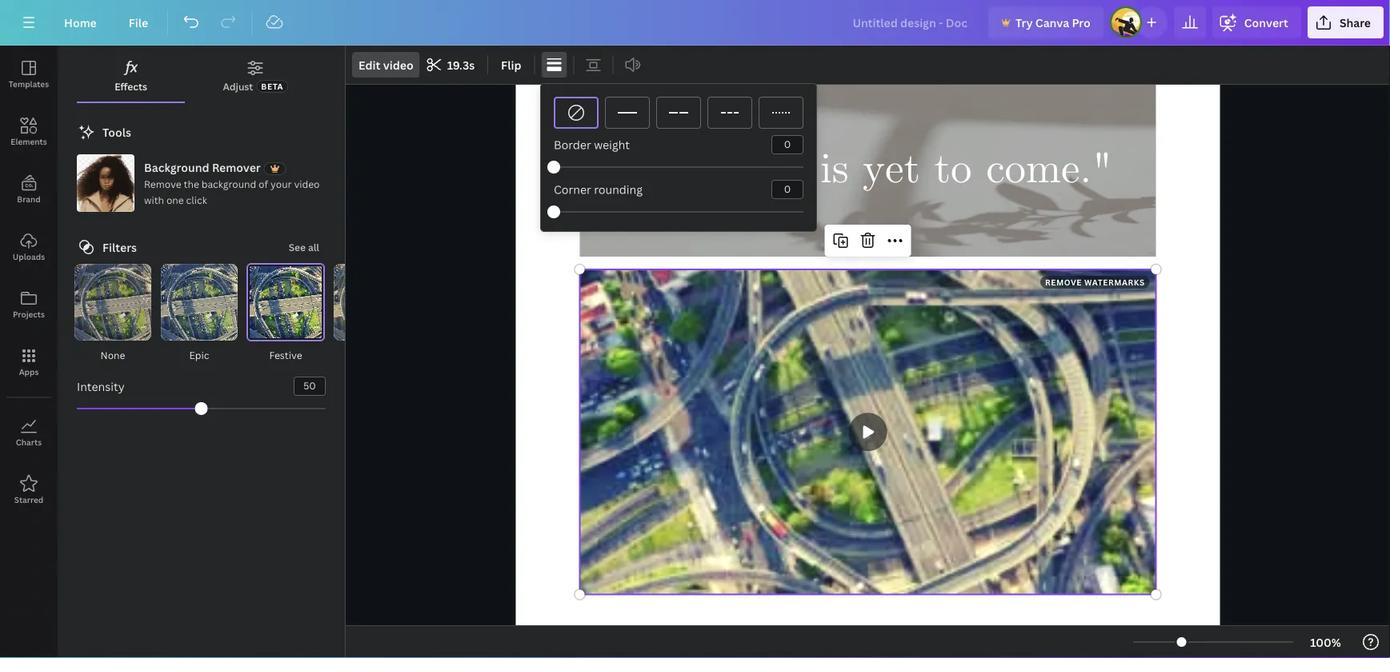 Task type: vqa. For each thing, say whether or not it's contained in the screenshot.
'video' inside the Remove the background of your video with one click
yes



Task type: describe. For each thing, give the bounding box(es) containing it.
elements button
[[0, 103, 58, 161]]

100% button
[[1300, 630, 1352, 655]]

Design title text field
[[840, 6, 982, 38]]

Solid button
[[605, 97, 650, 129]]

is
[[820, 143, 849, 198]]

see all
[[289, 240, 319, 254]]

uploads
[[13, 251, 45, 262]]

Dots button
[[759, 97, 803, 129]]

apps
[[19, 367, 39, 377]]

corner
[[554, 182, 591, 197]]

edit video
[[359, 57, 413, 72]]

19.3s button
[[421, 52, 481, 78]]

remover
[[212, 160, 261, 175]]

brand button
[[0, 161, 58, 218]]

Long dashes button
[[656, 97, 701, 129]]

none button
[[73, 263, 153, 364]]

the
[[184, 177, 199, 190]]

see all button
[[289, 239, 319, 255]]

your
[[271, 177, 292, 190]]

remove the background of your video with one click
[[144, 177, 320, 206]]

see
[[289, 240, 306, 254]]

uploads button
[[0, 218, 58, 276]]

to
[[934, 143, 972, 198]]

rounding
[[594, 182, 643, 197]]

projects
[[13, 309, 45, 320]]

epic
[[189, 349, 209, 362]]

home link
[[51, 6, 109, 38]]

elements
[[11, 136, 47, 147]]

file button
[[116, 6, 161, 38]]

Corner rounding text field
[[772, 181, 803, 198]]

try
[[1016, 15, 1033, 30]]

border
[[554, 137, 591, 152]]

border weight
[[554, 137, 630, 152]]

remove watermarks
[[1045, 277, 1145, 288]]

share button
[[1308, 6, 1384, 38]]

watermarks
[[1084, 277, 1145, 288]]

background
[[144, 160, 209, 175]]

home
[[64, 15, 97, 30]]

flip button
[[495, 52, 528, 78]]

flip
[[501, 57, 521, 72]]

video inside dropdown button
[[383, 57, 413, 72]]

video inside 'remove the background of your video with one click'
[[294, 177, 320, 190]]

weight
[[594, 137, 630, 152]]

side panel tab list
[[0, 46, 58, 519]]

all
[[308, 240, 319, 254]]

No border button
[[554, 97, 599, 129]]

share
[[1340, 15, 1371, 30]]

festive
[[269, 349, 302, 362]]

tools
[[102, 124, 131, 140]]

Border weight text field
[[772, 136, 803, 154]]

try canva pro button
[[988, 6, 1103, 38]]

convert
[[1244, 15, 1288, 30]]



Task type: locate. For each thing, give the bounding box(es) containing it.
file
[[129, 15, 148, 30]]

of
[[259, 177, 268, 190]]

1 vertical spatial video
[[294, 177, 320, 190]]

best
[[731, 143, 806, 198]]

main menu bar
[[0, 0, 1390, 46]]

come."
[[986, 143, 1113, 198]]

1 horizontal spatial video
[[383, 57, 413, 72]]

corner rounding
[[554, 182, 643, 197]]

click
[[186, 193, 207, 206]]

adjust
[[223, 80, 253, 93]]

one
[[166, 193, 184, 206]]

canva
[[1035, 15, 1069, 30]]

brand
[[17, 194, 41, 204]]

try canva pro
[[1016, 15, 1091, 30]]

remove inside 'remove the background of your video with one click'
[[144, 177, 181, 190]]

0 vertical spatial remove
[[144, 177, 181, 190]]

projects button
[[0, 276, 58, 334]]

intensity
[[77, 379, 125, 394]]

festive button
[[246, 263, 326, 364]]

0 horizontal spatial video
[[294, 177, 320, 190]]

yet
[[863, 143, 920, 198]]

0 horizontal spatial remove
[[144, 177, 181, 190]]

0 vertical spatial video
[[383, 57, 413, 72]]

19.3s
[[447, 57, 475, 72]]

100%
[[1310, 635, 1341, 650]]

background remover
[[144, 160, 261, 175]]

background
[[201, 177, 256, 190]]

templates button
[[0, 46, 58, 103]]

convert button
[[1212, 6, 1301, 38]]

video right your
[[294, 177, 320, 190]]

remove
[[144, 177, 181, 190], [1045, 277, 1082, 288]]

templates
[[9, 78, 49, 89]]

remove left watermarks
[[1045, 277, 1082, 288]]

1 horizontal spatial remove
[[1045, 277, 1082, 288]]

effects
[[115, 80, 147, 93]]

with
[[144, 193, 164, 206]]

"the best is yet to come."
[[623, 143, 1113, 198]]

filters
[[102, 240, 137, 255]]

edit
[[359, 57, 380, 72]]

charts
[[16, 437, 42, 448]]

effects button
[[77, 52, 185, 102]]

Intensity text field
[[295, 378, 325, 395]]

remove inside button
[[1045, 277, 1082, 288]]

pro
[[1072, 15, 1091, 30]]

remove for remove the background of your video with one click
[[144, 177, 181, 190]]

none
[[100, 349, 125, 362]]

video
[[383, 57, 413, 72], [294, 177, 320, 190]]

beta
[[261, 81, 283, 92]]

video right the edit
[[383, 57, 413, 72]]

charts button
[[0, 404, 58, 462]]

1 vertical spatial remove
[[1045, 277, 1082, 288]]

edit video button
[[352, 52, 420, 78]]

starred
[[14, 495, 43, 505]]

adjust beta
[[223, 80, 283, 93]]

epic button
[[159, 263, 239, 364]]

Short dashes button
[[707, 97, 752, 129]]

apps button
[[0, 334, 58, 391]]

remove watermarks button
[[1040, 276, 1150, 289]]

remove for remove watermarks
[[1045, 277, 1082, 288]]

starred button
[[0, 462, 58, 519]]

remove up with
[[144, 177, 181, 190]]

"the
[[623, 143, 717, 198]]



